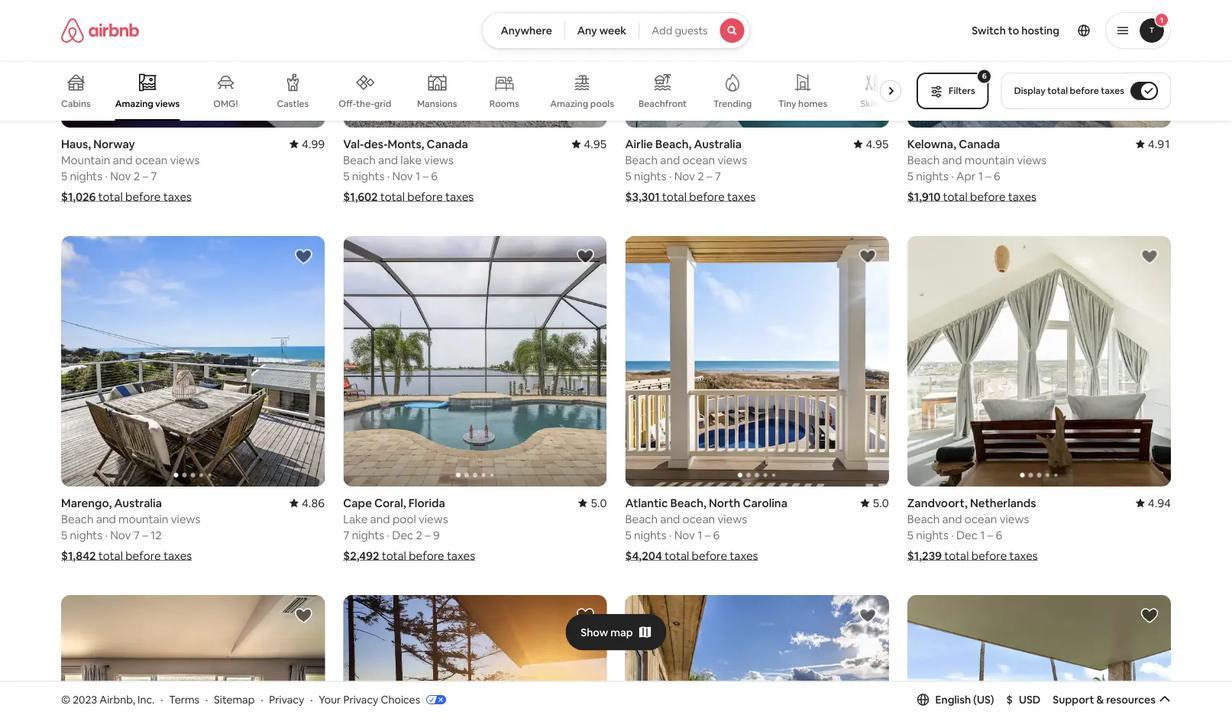 Task type: describe. For each thing, give the bounding box(es) containing it.
– inside haus, norway mountain and ocean views 5 nights · nov 2 – 7 $1,026 total before taxes
[[143, 169, 148, 183]]

$3,301
[[626, 189, 660, 204]]

choices
[[381, 693, 420, 707]]

your
[[319, 693, 341, 707]]

5 inside "atlantic beach, north carolina beach and ocean views 5 nights · nov 1 – 6 $4,204 total before taxes"
[[626, 528, 632, 543]]

grid
[[374, 98, 392, 109]]

beach, for ocean
[[656, 136, 692, 151]]

taxes inside kelowna, canada beach and mountain views 5 nights · apr 1 – 6 $1,910 total before taxes
[[1009, 189, 1037, 204]]

show map
[[581, 626, 633, 639]]

trending
[[714, 98, 752, 110]]

6 inside val-des-monts, canada beach and lake views 5 nights · nov 1 – 6 $1,602 total before taxes
[[431, 169, 438, 183]]

english (us)
[[936, 693, 995, 707]]

2 inside haus, norway mountain and ocean views 5 nights · nov 2 – 7 $1,026 total before taxes
[[134, 169, 140, 183]]

florida
[[409, 496, 446, 511]]

5 inside val-des-monts, canada beach and lake views 5 nights · nov 1 – 6 $1,602 total before taxes
[[343, 169, 350, 183]]

1 button
[[1106, 12, 1172, 49]]

before inside marengo, australia beach and mountain views 5 nights · nov 7 – 12 $1,842 total before taxes
[[126, 548, 161, 563]]

zandvoort,
[[908, 496, 968, 511]]

4.94 out of 5 average rating image
[[1136, 496, 1172, 511]]

before inside cape coral, florida lake and pool views 7 nights · dec 2 – 9 $2,492 total before taxes
[[409, 548, 445, 563]]

pool
[[393, 512, 416, 527]]

nights inside cape coral, florida lake and pool views 7 nights · dec 2 – 9 $2,492 total before taxes
[[352, 528, 385, 543]]

taxes inside val-des-monts, canada beach and lake views 5 nights · nov 1 – 6 $1,602 total before taxes
[[446, 189, 474, 204]]

pools
[[591, 98, 614, 110]]

haus, norway mountain and ocean views 5 nights · nov 2 – 7 $1,026 total before taxes
[[61, 136, 200, 204]]

$4,204
[[626, 548, 663, 563]]

before inside kelowna, canada beach and mountain views 5 nights · apr 1 – 6 $1,910 total before taxes
[[971, 189, 1006, 204]]

taxes inside 'button'
[[1102, 85, 1125, 97]]

4.95 out of 5 average rating image
[[572, 136, 607, 151]]

nights inside "atlantic beach, north carolina beach and ocean views 5 nights · nov 1 – 6 $4,204 total before taxes"
[[634, 528, 667, 543]]

(us)
[[974, 693, 995, 707]]

5 inside zandvoort, netherlands beach and ocean views 5 nights · dec 1 – 6 $1,239 total before taxes
[[908, 528, 914, 543]]

amazing views
[[115, 98, 180, 109]]

your privacy choices link
[[319, 693, 446, 708]]

5 inside marengo, australia beach and mountain views 5 nights · nov 7 – 12 $1,842 total before taxes
[[61, 528, 67, 543]]

nights inside marengo, australia beach and mountain views 5 nights · nov 7 – 12 $1,842 total before taxes
[[70, 528, 102, 543]]

· inside zandvoort, netherlands beach and ocean views 5 nights · dec 1 – 6 $1,239 total before taxes
[[952, 528, 954, 543]]

4.91 out of 5 average rating image
[[1136, 136, 1172, 151]]

· inside marengo, australia beach and mountain views 5 nights · nov 7 – 12 $1,842 total before taxes
[[105, 528, 108, 543]]

display total before taxes
[[1015, 85, 1125, 97]]

add to wishlist: lopez island, washington image
[[577, 607, 595, 625]]

7 inside haus, norway mountain and ocean views 5 nights · nov 2 – 7 $1,026 total before taxes
[[151, 169, 157, 183]]

english
[[936, 693, 972, 707]]

add to wishlist: west palm beach, florida image
[[294, 607, 313, 625]]

2 privacy from the left
[[344, 693, 379, 707]]

beach inside marengo, australia beach and mountain views 5 nights · nov 7 – 12 $1,842 total before taxes
[[61, 512, 94, 527]]

nights inside val-des-monts, canada beach and lake views 5 nights · nov 1 – 6 $1,602 total before taxes
[[352, 169, 385, 183]]

terms link
[[169, 693, 200, 707]]

english (us) button
[[918, 693, 995, 707]]

total inside airlie beach, australia beach and ocean views 5 nights · nov 2 – 7 $3,301 total before taxes
[[663, 189, 687, 204]]

homes
[[799, 98, 828, 110]]

haus,
[[61, 136, 91, 151]]

display total before taxes button
[[1002, 73, 1172, 109]]

zandvoort, netherlands beach and ocean views 5 nights · dec 1 – 6 $1,239 total before taxes
[[908, 496, 1039, 563]]

none search field containing anywhere
[[482, 12, 751, 49]]

mountain for 1
[[965, 152, 1015, 167]]

dec inside zandvoort, netherlands beach and ocean views 5 nights · dec 1 – 6 $1,239 total before taxes
[[957, 528, 978, 543]]

amazing pools
[[551, 98, 614, 110]]

7 inside cape coral, florida lake and pool views 7 nights · dec 2 – 9 $2,492 total before taxes
[[343, 528, 350, 543]]

atlantic beach, north carolina beach and ocean views 5 nights · nov 1 – 6 $4,204 total before taxes
[[626, 496, 788, 563]]

netherlands
[[971, 496, 1037, 511]]

views inside airlie beach, australia beach and ocean views 5 nights · nov 2 – 7 $3,301 total before taxes
[[718, 152, 748, 167]]

4.94
[[1149, 496, 1172, 511]]

5 inside airlie beach, australia beach and ocean views 5 nights · nov 2 – 7 $3,301 total before taxes
[[626, 169, 632, 183]]

and inside haus, norway mountain and ocean views 5 nights · nov 2 – 7 $1,026 total before taxes
[[113, 152, 133, 167]]

apr
[[957, 169, 976, 183]]

support & resources button
[[1054, 693, 1172, 707]]

and inside "atlantic beach, north carolina beach and ocean views 5 nights · nov 1 – 6 $4,204 total before taxes"
[[661, 512, 681, 527]]

1 privacy from the left
[[269, 693, 304, 707]]

2023
[[73, 693, 97, 707]]

nov inside airlie beach, australia beach and ocean views 5 nights · nov 2 – 7 $3,301 total before taxes
[[675, 169, 696, 183]]

inc.
[[138, 693, 155, 707]]

before inside airlie beach, australia beach and ocean views 5 nights · nov 2 – 7 $3,301 total before taxes
[[690, 189, 725, 204]]

lake
[[343, 512, 368, 527]]

views inside haus, norway mountain and ocean views 5 nights · nov 2 – 7 $1,026 total before taxes
[[170, 152, 200, 167]]

airlie beach, australia beach and ocean views 5 nights · nov 2 – 7 $3,301 total before taxes
[[626, 136, 756, 204]]

nights inside haus, norway mountain and ocean views 5 nights · nov 2 – 7 $1,026 total before taxes
[[70, 169, 102, 183]]

$1,602
[[343, 189, 378, 204]]

val-
[[343, 136, 364, 151]]

1 inside zandvoort, netherlands beach and ocean views 5 nights · dec 1 – 6 $1,239 total before taxes
[[981, 528, 986, 543]]

add to wishlist: cape coral, florida image
[[577, 248, 595, 266]]

omg!
[[213, 98, 238, 110]]

resources
[[1107, 693, 1156, 707]]

6 inside zandvoort, netherlands beach and ocean views 5 nights · dec 1 – 6 $1,239 total before taxes
[[996, 528, 1003, 543]]

5.0 out of 5 average rating image
[[579, 496, 607, 511]]

week
[[600, 24, 627, 37]]

9
[[433, 528, 440, 543]]

views inside cape coral, florida lake and pool views 7 nights · dec 2 – 9 $2,492 total before taxes
[[419, 512, 448, 527]]

5 inside haus, norway mountain and ocean views 5 nights · nov 2 – 7 $1,026 total before taxes
[[61, 169, 67, 183]]

total inside 'button'
[[1048, 85, 1069, 97]]

– inside cape coral, florida lake and pool views 7 nights · dec 2 – 9 $2,492 total before taxes
[[425, 528, 431, 543]]

castles
[[277, 98, 309, 110]]

guests
[[675, 24, 708, 37]]

amazing for amazing pools
[[551, 98, 589, 110]]

total inside haus, norway mountain and ocean views 5 nights · nov 2 – 7 $1,026 total before taxes
[[98, 189, 123, 204]]

beach, for and
[[671, 496, 707, 511]]

usd
[[1020, 693, 1041, 707]]

total inside val-des-monts, canada beach and lake views 5 nights · nov 1 – 6 $1,602 total before taxes
[[381, 189, 405, 204]]

north
[[709, 496, 741, 511]]

· inside kelowna, canada beach and mountain views 5 nights · apr 1 – 6 $1,910 total before taxes
[[952, 169, 954, 183]]

2 for cape coral, florida lake and pool views 7 nights · dec 2 – 9 $2,492 total before taxes
[[416, 528, 423, 543]]

5.0 out of 5 average rating image
[[861, 496, 889, 511]]

mountain
[[61, 152, 110, 167]]

australia inside marengo, australia beach and mountain views 5 nights · nov 7 – 12 $1,842 total before taxes
[[114, 496, 162, 511]]

terms · sitemap · privacy
[[169, 693, 304, 707]]

add to wishlist: marengo, australia image
[[294, 248, 313, 266]]

views inside val-des-monts, canada beach and lake views 5 nights · nov 1 – 6 $1,602 total before taxes
[[424, 152, 454, 167]]

skiing
[[861, 98, 887, 110]]

views inside kelowna, canada beach and mountain views 5 nights · apr 1 – 6 $1,910 total before taxes
[[1018, 152, 1047, 167]]

©
[[61, 693, 70, 707]]

coral,
[[375, 496, 406, 511]]

any week
[[578, 24, 627, 37]]

4.99
[[302, 136, 325, 151]]

and inside kelowna, canada beach and mountain views 5 nights · apr 1 – 6 $1,910 total before taxes
[[943, 152, 963, 167]]

total inside cape coral, florida lake and pool views 7 nights · dec 2 – 9 $2,492 total before taxes
[[382, 548, 407, 563]]

canada inside kelowna, canada beach and mountain views 5 nights · apr 1 – 6 $1,910 total before taxes
[[959, 136, 1001, 151]]

add to wishlist: west yorkshire, uk image
[[859, 607, 877, 625]]

4.86 out of 5 average rating image
[[290, 496, 325, 511]]

ocean inside airlie beach, australia beach and ocean views 5 nights · nov 2 – 7 $3,301 total before taxes
[[683, 152, 716, 167]]

cabins
[[61, 98, 91, 110]]

marengo, australia beach and mountain views 5 nights · nov 7 – 12 $1,842 total before taxes
[[61, 496, 201, 563]]

2 for airlie beach, australia beach and ocean views 5 nights · nov 2 – 7 $3,301 total before taxes
[[698, 169, 704, 183]]

4.95 for val-des-monts, canada beach and lake views 5 nights · nov 1 – 6 $1,602 total before taxes
[[584, 136, 607, 151]]

rooms
[[490, 98, 519, 110]]

before inside zandvoort, netherlands beach and ocean views 5 nights · dec 1 – 6 $1,239 total before taxes
[[972, 548, 1008, 563]]

before inside haus, norway mountain and ocean views 5 nights · nov 2 – 7 $1,026 total before taxes
[[125, 189, 161, 204]]

beach inside airlie beach, australia beach and ocean views 5 nights · nov 2 – 7 $3,301 total before taxes
[[626, 152, 658, 167]]

your privacy choices
[[319, 693, 420, 707]]

des-
[[364, 136, 388, 151]]

and inside zandvoort, netherlands beach and ocean views 5 nights · dec 1 – 6 $1,239 total before taxes
[[943, 512, 963, 527]]

off-the-grid
[[339, 98, 392, 109]]

airbnb,
[[100, 693, 135, 707]]

4.91
[[1149, 136, 1172, 151]]

switch to hosting
[[972, 24, 1060, 37]]

show
[[581, 626, 609, 639]]

off-
[[339, 98, 356, 109]]

map
[[611, 626, 633, 639]]

atlantic
[[626, 496, 668, 511]]

· inside val-des-monts, canada beach and lake views 5 nights · nov 1 – 6 $1,602 total before taxes
[[387, 169, 390, 183]]

– inside zandvoort, netherlands beach and ocean views 5 nights · dec 1 – 6 $1,239 total before taxes
[[988, 528, 994, 543]]

5 inside kelowna, canada beach and mountain views 5 nights · apr 1 – 6 $1,910 total before taxes
[[908, 169, 914, 183]]



Task type: locate. For each thing, give the bounding box(es) containing it.
before inside "atlantic beach, north carolina beach and ocean views 5 nights · nov 1 – 6 $4,204 total before taxes"
[[692, 548, 728, 563]]

1 vertical spatial beach,
[[671, 496, 707, 511]]

val-des-monts, canada beach and lake views 5 nights · nov 1 – 6 $1,602 total before taxes
[[343, 136, 474, 204]]

dec inside cape coral, florida lake and pool views 7 nights · dec 2 – 9 $2,492 total before taxes
[[392, 528, 414, 543]]

total inside zandvoort, netherlands beach and ocean views 5 nights · dec 1 – 6 $1,239 total before taxes
[[945, 548, 970, 563]]

1 dec from the left
[[392, 528, 414, 543]]

views inside "atlantic beach, north carolina beach and ocean views 5 nights · nov 1 – 6 $4,204 total before taxes"
[[718, 512, 748, 527]]

before right display
[[1071, 85, 1100, 97]]

ocean down the netherlands
[[965, 512, 998, 527]]

2 dec from the left
[[957, 528, 978, 543]]

4.95 down the skiing
[[866, 136, 889, 151]]

sitemap
[[214, 693, 255, 707]]

nights up "$1,602"
[[352, 169, 385, 183]]

·
[[105, 169, 108, 183], [387, 169, 390, 183], [669, 169, 672, 183], [952, 169, 954, 183], [105, 528, 108, 543], [387, 528, 390, 543], [669, 528, 672, 543], [952, 528, 954, 543], [161, 693, 163, 707], [206, 693, 208, 707], [261, 693, 263, 707], [310, 693, 313, 707]]

4.95 for airlie beach, australia beach and ocean views 5 nights · nov 2 – 7 $3,301 total before taxes
[[866, 136, 889, 151]]

1 canada from the left
[[427, 136, 468, 151]]

beach down airlie
[[626, 152, 658, 167]]

0 vertical spatial mountain
[[965, 152, 1015, 167]]

amazing for amazing views
[[115, 98, 153, 109]]

0 horizontal spatial 5.0
[[591, 496, 607, 511]]

views inside marengo, australia beach and mountain views 5 nights · nov 7 – 12 $1,842 total before taxes
[[171, 512, 201, 527]]

dec down pool
[[392, 528, 414, 543]]

taxes inside "atlantic beach, north carolina beach and ocean views 5 nights · nov 1 – 6 $4,204 total before taxes"
[[730, 548, 759, 563]]

monts,
[[388, 136, 425, 151]]

support & resources
[[1054, 693, 1156, 707]]

beach down "val-"
[[343, 152, 376, 167]]

before inside display total before taxes 'button'
[[1071, 85, 1100, 97]]

7 left 12
[[134, 528, 140, 543]]

and down 'norway'
[[113, 152, 133, 167]]

lake
[[401, 152, 422, 167]]

kelowna, canada beach and mountain views 5 nights · apr 1 – 6 $1,910 total before taxes
[[908, 136, 1047, 204]]

mountain for 7
[[119, 512, 169, 527]]

views
[[155, 98, 180, 109], [170, 152, 200, 167], [424, 152, 454, 167], [718, 152, 748, 167], [1018, 152, 1047, 167], [171, 512, 201, 527], [419, 512, 448, 527], [718, 512, 748, 527], [1000, 512, 1030, 527]]

views inside zandvoort, netherlands beach and ocean views 5 nights · dec 1 – 6 $1,239 total before taxes
[[1000, 512, 1030, 527]]

2 4.95 from the left
[[866, 136, 889, 151]]

privacy link
[[269, 693, 304, 707]]

taxes
[[1102, 85, 1125, 97], [163, 189, 192, 204], [446, 189, 474, 204], [728, 189, 756, 204], [1009, 189, 1037, 204], [164, 548, 192, 563], [447, 548, 476, 563], [730, 548, 759, 563], [1010, 548, 1039, 563]]

profile element
[[769, 0, 1172, 61]]

total right $1,239 at the bottom right of page
[[945, 548, 970, 563]]

total right "$3,301" at the right top
[[663, 189, 687, 204]]

dec
[[392, 528, 414, 543], [957, 528, 978, 543]]

· inside airlie beach, australia beach and ocean views 5 nights · nov 2 – 7 $3,301 total before taxes
[[669, 169, 672, 183]]

6 inside "atlantic beach, north carolina beach and ocean views 5 nights · nov 1 – 6 $4,204 total before taxes"
[[714, 528, 720, 543]]

tiny homes
[[779, 98, 828, 110]]

1 vertical spatial australia
[[114, 496, 162, 511]]

beach inside "atlantic beach, north carolina beach and ocean views 5 nights · nov 1 – 6 $4,204 total before taxes"
[[626, 512, 658, 527]]

anywhere
[[501, 24, 552, 37]]

cape
[[343, 496, 372, 511]]

None search field
[[482, 12, 751, 49]]

nov inside haus, norway mountain and ocean views 5 nights · nov 2 – 7 $1,026 total before taxes
[[110, 169, 131, 183]]

add guests button
[[639, 12, 751, 49]]

5 up "$3,301" at the right top
[[626, 169, 632, 183]]

total right $1,026
[[98, 189, 123, 204]]

group
[[61, 61, 908, 121], [61, 236, 325, 487], [343, 236, 607, 487], [626, 236, 889, 487], [908, 236, 1172, 487], [61, 595, 325, 718], [343, 595, 607, 718], [626, 595, 889, 718], [908, 595, 1172, 718]]

2 horizontal spatial 2
[[698, 169, 704, 183]]

2 inside airlie beach, australia beach and ocean views 5 nights · nov 2 – 7 $3,301 total before taxes
[[698, 169, 704, 183]]

cape coral, florida lake and pool views 7 nights · dec 2 – 9 $2,492 total before taxes
[[343, 496, 476, 563]]

ocean down north at the bottom right of page
[[683, 512, 716, 527]]

7 down amazing views
[[151, 169, 157, 183]]

filters
[[949, 85, 976, 97]]

1 horizontal spatial 5.0
[[873, 496, 889, 511]]

0 horizontal spatial australia
[[114, 496, 162, 511]]

marengo,
[[61, 496, 112, 511]]

6 down north at the bottom right of page
[[714, 528, 720, 543]]

taxes inside cape coral, florida lake and pool views 7 nights · dec 2 – 9 $2,492 total before taxes
[[447, 548, 476, 563]]

and inside val-des-monts, canada beach and lake views 5 nights · nov 1 – 6 $1,602 total before taxes
[[378, 152, 398, 167]]

$1,910
[[908, 189, 941, 204]]

1 horizontal spatial 2
[[416, 528, 423, 543]]

nov inside val-des-monts, canada beach and lake views 5 nights · nov 1 – 6 $1,602 total before taxes
[[392, 169, 413, 183]]

add
[[652, 24, 673, 37]]

$ usd
[[1007, 693, 1041, 707]]

· inside cape coral, florida lake and pool views 7 nights · dec 2 – 9 $2,492 total before taxes
[[387, 528, 390, 543]]

1 horizontal spatial canada
[[959, 136, 1001, 151]]

4.95
[[584, 136, 607, 151], [866, 136, 889, 151]]

display
[[1015, 85, 1046, 97]]

7 inside marengo, australia beach and mountain views 5 nights · nov 7 – 12 $1,842 total before taxes
[[134, 528, 140, 543]]

1 4.95 from the left
[[584, 136, 607, 151]]

views inside group
[[155, 98, 180, 109]]

tiny
[[779, 98, 797, 110]]

nights inside airlie beach, australia beach and ocean views 5 nights · nov 2 – 7 $3,301 total before taxes
[[634, 169, 667, 183]]

2 canada from the left
[[959, 136, 1001, 151]]

ocean inside haus, norway mountain and ocean views 5 nights · nov 2 – 7 $1,026 total before taxes
[[135, 152, 168, 167]]

0 vertical spatial beach,
[[656, 136, 692, 151]]

6 down the netherlands
[[996, 528, 1003, 543]]

0 horizontal spatial dec
[[392, 528, 414, 543]]

before down lake
[[408, 189, 443, 204]]

and down des-
[[378, 152, 398, 167]]

6 down the mansions
[[431, 169, 438, 183]]

taxes inside airlie beach, australia beach and ocean views 5 nights · nov 2 – 7 $3,301 total before taxes
[[728, 189, 756, 204]]

taxes inside zandvoort, netherlands beach and ocean views 5 nights · dec 1 – 6 $1,239 total before taxes
[[1010, 548, 1039, 563]]

and down zandvoort,
[[943, 512, 963, 527]]

and inside airlie beach, australia beach and ocean views 5 nights · nov 2 – 7 $3,301 total before taxes
[[661, 152, 681, 167]]

canada up the "apr"
[[959, 136, 1001, 151]]

before down north at the bottom right of page
[[692, 548, 728, 563]]

dec down zandvoort,
[[957, 528, 978, 543]]

4.95 out of 5 average rating image
[[854, 136, 889, 151]]

mansions
[[417, 98, 458, 110]]

1
[[1161, 15, 1164, 25], [416, 169, 421, 183], [979, 169, 984, 183], [698, 528, 703, 543], [981, 528, 986, 543]]

$1,239
[[908, 548, 943, 563]]

nights down lake
[[352, 528, 385, 543]]

carolina
[[743, 496, 788, 511]]

5.0 for atlantic beach, north carolina beach and ocean views 5 nights · nov 1 – 6 $4,204 total before taxes
[[873, 496, 889, 511]]

and down coral,
[[370, 512, 390, 527]]

1 5.0 from the left
[[591, 496, 607, 511]]

anywhere button
[[482, 12, 565, 49]]

any
[[578, 24, 597, 37]]

taxes inside marengo, australia beach and mountain views 5 nights · nov 7 – 12 $1,842 total before taxes
[[164, 548, 192, 563]]

1 horizontal spatial privacy
[[344, 693, 379, 707]]

– inside kelowna, canada beach and mountain views 5 nights · apr 1 – 6 $1,910 total before taxes
[[986, 169, 992, 183]]

0 horizontal spatial mountain
[[119, 512, 169, 527]]

5
[[61, 169, 67, 183], [343, 169, 350, 183], [626, 169, 632, 183], [908, 169, 914, 183], [61, 528, 67, 543], [626, 528, 632, 543], [908, 528, 914, 543]]

and down atlantic
[[661, 512, 681, 527]]

ocean inside "atlantic beach, north carolina beach and ocean views 5 nights · nov 1 – 6 $4,204 total before taxes"
[[683, 512, 716, 527]]

1 horizontal spatial 4.95
[[866, 136, 889, 151]]

australia down the trending
[[694, 136, 742, 151]]

$1,026
[[61, 189, 96, 204]]

beach inside kelowna, canada beach and mountain views 5 nights · apr 1 – 6 $1,910 total before taxes
[[908, 152, 940, 167]]

the-
[[356, 98, 374, 109]]

privacy left 'your'
[[269, 693, 304, 707]]

mountain up 12
[[119, 512, 169, 527]]

nights
[[70, 169, 102, 183], [352, 169, 385, 183], [634, 169, 667, 183], [917, 169, 949, 183], [70, 528, 102, 543], [352, 528, 385, 543], [634, 528, 667, 543], [917, 528, 949, 543]]

amazing left pools at the left of page
[[551, 98, 589, 110]]

and inside cape coral, florida lake and pool views 7 nights · dec 2 – 9 $2,492 total before taxes
[[370, 512, 390, 527]]

before down 12
[[126, 548, 161, 563]]

beach down the kelowna,
[[908, 152, 940, 167]]

ocean inside zandvoort, netherlands beach and ocean views 5 nights · dec 1 – 6 $1,239 total before taxes
[[965, 512, 998, 527]]

mountain up the "apr"
[[965, 152, 1015, 167]]

7 down lake
[[343, 528, 350, 543]]

$1,842
[[61, 548, 96, 563]]

1 inside "atlantic beach, north carolina beach and ocean views 5 nights · nov 1 – 6 $4,204 total before taxes"
[[698, 528, 703, 543]]

1 horizontal spatial mountain
[[965, 152, 1015, 167]]

total inside marengo, australia beach and mountain views 5 nights · nov 7 – 12 $1,842 total before taxes
[[98, 548, 123, 563]]

switch to hosting link
[[963, 15, 1069, 47]]

nights down the mountain
[[70, 169, 102, 183]]

switch
[[972, 24, 1007, 37]]

beachfront
[[639, 98, 687, 110]]

taxes inside haus, norway mountain and ocean views 5 nights · nov 2 – 7 $1,026 total before taxes
[[163, 189, 192, 204]]

beach,
[[656, 136, 692, 151], [671, 496, 707, 511]]

7 inside airlie beach, australia beach and ocean views 5 nights · nov 2 – 7 $3,301 total before taxes
[[715, 169, 721, 183]]

total down the "apr"
[[944, 189, 968, 204]]

6 inside kelowna, canada beach and mountain views 5 nights · apr 1 – 6 $1,910 total before taxes
[[994, 169, 1001, 183]]

total right $1,842
[[98, 548, 123, 563]]

canada down the mansions
[[427, 136, 468, 151]]

– inside marengo, australia beach and mountain views 5 nights · nov 7 – 12 $1,842 total before taxes
[[142, 528, 148, 543]]

total
[[1048, 85, 1069, 97], [98, 189, 123, 204], [381, 189, 405, 204], [663, 189, 687, 204], [944, 189, 968, 204], [98, 548, 123, 563], [382, 548, 407, 563], [665, 548, 690, 563], [945, 548, 970, 563]]

nov inside "atlantic beach, north carolina beach and ocean views 5 nights · nov 1 – 6 $4,204 total before taxes"
[[675, 528, 696, 543]]

1 horizontal spatial amazing
[[551, 98, 589, 110]]

1 inside kelowna, canada beach and mountain views 5 nights · apr 1 – 6 $1,910 total before taxes
[[979, 169, 984, 183]]

and inside marengo, australia beach and mountain views 5 nights · nov 7 – 12 $1,842 total before taxes
[[96, 512, 116, 527]]

nights up the $1,910
[[917, 169, 949, 183]]

before
[[1071, 85, 1100, 97], [125, 189, 161, 204], [408, 189, 443, 204], [690, 189, 725, 204], [971, 189, 1006, 204], [126, 548, 161, 563], [409, 548, 445, 563], [692, 548, 728, 563], [972, 548, 1008, 563]]

to
[[1009, 24, 1020, 37]]

beach, left north at the bottom right of page
[[671, 496, 707, 511]]

5 up "$1,602"
[[343, 169, 350, 183]]

– inside val-des-monts, canada beach and lake views 5 nights · nov 1 – 6 $1,602 total before taxes
[[423, 169, 429, 183]]

beach
[[343, 152, 376, 167], [626, 152, 658, 167], [908, 152, 940, 167], [61, 512, 94, 527], [626, 512, 658, 527], [908, 512, 940, 527]]

nights up "$3,301" at the right top
[[634, 169, 667, 183]]

$2,492
[[343, 548, 379, 563]]

5.0 left atlantic
[[591, 496, 607, 511]]

–
[[143, 169, 148, 183], [423, 169, 429, 183], [707, 169, 713, 183], [986, 169, 992, 183], [142, 528, 148, 543], [425, 528, 431, 543], [705, 528, 711, 543], [988, 528, 994, 543]]

australia
[[694, 136, 742, 151], [114, 496, 162, 511]]

1 inside val-des-monts, canada beach and lake views 5 nights · nov 1 – 6 $1,602 total before taxes
[[416, 169, 421, 183]]

add to wishlist: zandvoort, netherlands image
[[1141, 248, 1160, 266]]

1 vertical spatial mountain
[[119, 512, 169, 527]]

before down the "apr"
[[971, 189, 1006, 204]]

canada
[[427, 136, 468, 151], [959, 136, 1001, 151]]

nights inside zandvoort, netherlands beach and ocean views 5 nights · dec 1 – 6 $1,239 total before taxes
[[917, 528, 949, 543]]

nov inside marengo, australia beach and mountain views 5 nights · nov 7 – 12 $1,842 total before taxes
[[110, 528, 131, 543]]

total right display
[[1048, 85, 1069, 97]]

5 up $1,239 at the bottom right of page
[[908, 528, 914, 543]]

5 up $4,204
[[626, 528, 632, 543]]

beach down zandvoort,
[[908, 512, 940, 527]]

and
[[113, 152, 133, 167], [378, 152, 398, 167], [661, 152, 681, 167], [943, 152, 963, 167], [96, 512, 116, 527], [370, 512, 390, 527], [661, 512, 681, 527], [943, 512, 963, 527]]

· inside "atlantic beach, north carolina beach and ocean views 5 nights · nov 1 – 6 $4,204 total before taxes"
[[669, 528, 672, 543]]

sitemap link
[[214, 693, 255, 707]]

5 up $1,026
[[61, 169, 67, 183]]

© 2023 airbnb, inc. ·
[[61, 693, 163, 707]]

before right "$3,301" at the right top
[[690, 189, 725, 204]]

0 horizontal spatial amazing
[[115, 98, 153, 109]]

total right $4,204
[[665, 548, 690, 563]]

4.95 down pools at the left of page
[[584, 136, 607, 151]]

· inside haus, norway mountain and ocean views 5 nights · nov 2 – 7 $1,026 total before taxes
[[105, 169, 108, 183]]

privacy right 'your'
[[344, 693, 379, 707]]

before down the netherlands
[[972, 548, 1008, 563]]

total right $2,492
[[382, 548, 407, 563]]

total right "$1,602"
[[381, 189, 405, 204]]

privacy
[[269, 693, 304, 707], [344, 693, 379, 707]]

beach down atlantic
[[626, 512, 658, 527]]

2 5.0 from the left
[[873, 496, 889, 511]]

6 right the "apr"
[[994, 169, 1001, 183]]

1 horizontal spatial australia
[[694, 136, 742, 151]]

and down the marengo,
[[96, 512, 116, 527]]

ocean down the trending
[[683, 152, 716, 167]]

0 horizontal spatial 4.95
[[584, 136, 607, 151]]

beach down the marengo,
[[61, 512, 94, 527]]

add to wishlist: atlantic beach, north carolina image
[[859, 248, 877, 266]]

7 down the trending
[[715, 169, 721, 183]]

australia up 12
[[114, 496, 162, 511]]

group containing amazing views
[[61, 61, 908, 121]]

5 up $1,842
[[61, 528, 67, 543]]

canada inside val-des-monts, canada beach and lake views 5 nights · nov 1 – 6 $1,602 total before taxes
[[427, 136, 468, 151]]

and up the "apr"
[[943, 152, 963, 167]]

australia inside airlie beach, australia beach and ocean views 5 nights · nov 2 – 7 $3,301 total before taxes
[[694, 136, 742, 151]]

mountain inside marengo, australia beach and mountain views 5 nights · nov 7 – 12 $1,842 total before taxes
[[119, 512, 169, 527]]

2 inside cape coral, florida lake and pool views 7 nights · dec 2 – 9 $2,492 total before taxes
[[416, 528, 423, 543]]

filters button
[[917, 73, 990, 109]]

– inside airlie beach, australia beach and ocean views 5 nights · nov 2 – 7 $3,301 total before taxes
[[707, 169, 713, 183]]

0 horizontal spatial canada
[[427, 136, 468, 151]]

add to wishlist: lahaina, hawaii image
[[1141, 607, 1160, 625]]

$
[[1007, 693, 1013, 707]]

1 inside dropdown button
[[1161, 15, 1164, 25]]

0 horizontal spatial 2
[[134, 169, 140, 183]]

airlie
[[626, 136, 653, 151]]

0 horizontal spatial privacy
[[269, 693, 304, 707]]

beach, inside "atlantic beach, north carolina beach and ocean views 5 nights · nov 1 – 6 $4,204 total before taxes"
[[671, 496, 707, 511]]

before inside val-des-monts, canada beach and lake views 5 nights · nov 1 – 6 $1,602 total before taxes
[[408, 189, 443, 204]]

before down 9
[[409, 548, 445, 563]]

before down 'norway'
[[125, 189, 161, 204]]

beach inside val-des-monts, canada beach and lake views 5 nights · nov 1 – 6 $1,602 total before taxes
[[343, 152, 376, 167]]

&
[[1097, 693, 1105, 707]]

nov
[[110, 169, 131, 183], [392, 169, 413, 183], [675, 169, 696, 183], [110, 528, 131, 543], [675, 528, 696, 543]]

1 horizontal spatial dec
[[957, 528, 978, 543]]

4.99 out of 5 average rating image
[[290, 136, 325, 151]]

norway
[[93, 136, 135, 151]]

nights up $1,842
[[70, 528, 102, 543]]

amazing up 'norway'
[[115, 98, 153, 109]]

beach, inside airlie beach, australia beach and ocean views 5 nights · nov 2 – 7 $3,301 total before taxes
[[656, 136, 692, 151]]

0 vertical spatial australia
[[694, 136, 742, 151]]

7
[[151, 169, 157, 183], [715, 169, 721, 183], [134, 528, 140, 543], [343, 528, 350, 543]]

support
[[1054, 693, 1095, 707]]

5.0 left zandvoort,
[[873, 496, 889, 511]]

nights up $4,204
[[634, 528, 667, 543]]

and down 'beachfront'
[[661, 152, 681, 167]]

– inside "atlantic beach, north carolina beach and ocean views 5 nights · nov 1 – 6 $4,204 total before taxes"
[[705, 528, 711, 543]]

ocean down amazing views
[[135, 152, 168, 167]]

5 up the $1,910
[[908, 169, 914, 183]]

total inside "atlantic beach, north carolina beach and ocean views 5 nights · nov 1 – 6 $4,204 total before taxes"
[[665, 548, 690, 563]]

nights inside kelowna, canada beach and mountain views 5 nights · apr 1 – 6 $1,910 total before taxes
[[917, 169, 949, 183]]

beach, right airlie
[[656, 136, 692, 151]]

show map button
[[566, 614, 667, 651]]

mountain
[[965, 152, 1015, 167], [119, 512, 169, 527]]

terms
[[169, 693, 200, 707]]

ocean
[[135, 152, 168, 167], [683, 152, 716, 167], [683, 512, 716, 527], [965, 512, 998, 527]]

nights up $1,239 at the bottom right of page
[[917, 528, 949, 543]]

5.0 for cape coral, florida lake and pool views 7 nights · dec 2 – 9 $2,492 total before taxes
[[591, 496, 607, 511]]

total inside kelowna, canada beach and mountain views 5 nights · apr 1 – 6 $1,910 total before taxes
[[944, 189, 968, 204]]



Task type: vqa. For each thing, say whether or not it's contained in the screenshot.
search box
yes



